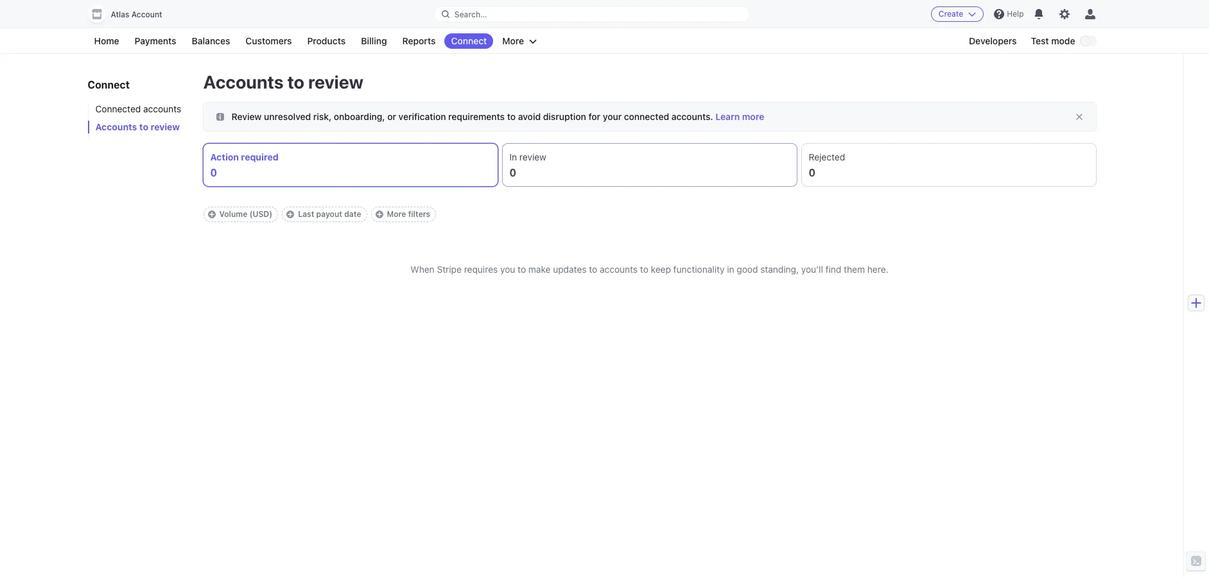 Task type: locate. For each thing, give the bounding box(es) containing it.
connect up connected
[[88, 79, 130, 91]]

create button
[[931, 6, 984, 22]]

accounts to review up unresolved
[[203, 71, 364, 92]]

action
[[210, 152, 239, 163]]

balances link
[[185, 33, 237, 49]]

1 vertical spatial accounts to review
[[95, 121, 180, 132]]

risk,
[[313, 111, 332, 122]]

make
[[529, 264, 551, 275]]

0
[[210, 167, 217, 179], [510, 167, 517, 179], [809, 167, 816, 179]]

0 inside rejected 0
[[809, 167, 816, 179]]

account
[[132, 10, 162, 19]]

review
[[232, 111, 262, 122]]

1 horizontal spatial connect
[[451, 35, 487, 46]]

2 horizontal spatial review
[[520, 152, 547, 163]]

required
[[241, 152, 279, 163]]

updates
[[553, 264, 587, 275]]

tab list
[[203, 144, 1096, 186]]

2 0 from the left
[[510, 167, 517, 179]]

accounts
[[203, 71, 284, 92], [95, 121, 137, 132]]

0 horizontal spatial accounts
[[95, 121, 137, 132]]

1 0 from the left
[[210, 167, 217, 179]]

1 horizontal spatial more
[[503, 35, 524, 46]]

your
[[603, 111, 622, 122]]

in
[[727, 264, 735, 275]]

to left avoid
[[507, 111, 516, 122]]

0 down action
[[210, 167, 217, 179]]

svg image
[[216, 113, 224, 121]]

connect down search…
[[451, 35, 487, 46]]

you'll
[[801, 264, 823, 275]]

1 horizontal spatial accounts to review
[[203, 71, 364, 92]]

accounts up accounts to review link
[[143, 103, 181, 114]]

action required 0
[[210, 152, 279, 179]]

accounts to review down "connected accounts" link
[[95, 121, 180, 132]]

you
[[500, 264, 515, 275]]

1 horizontal spatial review
[[308, 71, 364, 92]]

in
[[510, 152, 517, 163]]

review
[[308, 71, 364, 92], [151, 121, 180, 132], [520, 152, 547, 163]]

customers
[[246, 35, 292, 46]]

when
[[411, 264, 435, 275]]

0 horizontal spatial 0
[[210, 167, 217, 179]]

accounts up review
[[203, 71, 284, 92]]

stripe
[[437, 264, 462, 275]]

1 vertical spatial connect
[[88, 79, 130, 91]]

toolbar
[[203, 207, 1096, 222]]

accounts to review
[[203, 71, 364, 92], [95, 121, 180, 132]]

0 inside in review 0
[[510, 167, 517, 179]]

1 horizontal spatial accounts
[[203, 71, 284, 92]]

customers link
[[239, 33, 298, 49]]

2 horizontal spatial 0
[[809, 167, 816, 179]]

to up unresolved
[[287, 71, 304, 92]]

more inside button
[[503, 35, 524, 46]]

1 vertical spatial review
[[151, 121, 180, 132]]

reports link
[[396, 33, 442, 49]]

review right in
[[520, 152, 547, 163]]

0 vertical spatial more
[[503, 35, 524, 46]]

connect
[[451, 35, 487, 46], [88, 79, 130, 91]]

to down "connected accounts" link
[[139, 121, 148, 132]]

review down "connected accounts" link
[[151, 121, 180, 132]]

0 down rejected
[[809, 167, 816, 179]]

0 for in review 0
[[510, 167, 517, 179]]

more button
[[496, 33, 543, 49]]

help button
[[989, 4, 1029, 24]]

avoid
[[518, 111, 541, 122]]

0 horizontal spatial accounts to review
[[95, 121, 180, 132]]

0 vertical spatial accounts
[[143, 103, 181, 114]]

notifications image
[[1034, 9, 1045, 19]]

mode
[[1052, 35, 1076, 46]]

add more filters image
[[375, 211, 383, 218]]

0 horizontal spatial more
[[387, 209, 406, 219]]

accounts left keep
[[600, 264, 638, 275]]

good
[[737, 264, 758, 275]]

0 down in
[[510, 167, 517, 179]]

0 vertical spatial connect
[[451, 35, 487, 46]]

learn
[[716, 111, 740, 122]]

1 horizontal spatial 0
[[510, 167, 517, 179]]

0 vertical spatial review
[[308, 71, 364, 92]]

more
[[503, 35, 524, 46], [387, 209, 406, 219]]

reports
[[402, 35, 436, 46]]

accounts down connected
[[95, 121, 137, 132]]

billing link
[[355, 33, 393, 49]]

disruption
[[543, 111, 586, 122]]

more right add more filters icon
[[387, 209, 406, 219]]

review up risk,
[[308, 71, 364, 92]]

add volume (usd) image
[[208, 211, 215, 218]]

volume (usd)
[[219, 209, 272, 219]]

2 vertical spatial review
[[520, 152, 547, 163]]

more right connect link
[[503, 35, 524, 46]]

to
[[287, 71, 304, 92], [507, 111, 516, 122], [139, 121, 148, 132], [518, 264, 526, 275], [589, 264, 598, 275], [640, 264, 649, 275]]

0 inside action required 0
[[210, 167, 217, 179]]

accounts
[[143, 103, 181, 114], [600, 264, 638, 275]]

0 vertical spatial accounts
[[203, 71, 284, 92]]

search…
[[455, 9, 487, 19]]

toolbar containing volume (usd)
[[203, 207, 1096, 222]]

filters
[[408, 209, 430, 219]]

more for more filters
[[387, 209, 406, 219]]

here.
[[868, 264, 889, 275]]

requirements
[[448, 111, 505, 122]]

1 horizontal spatial accounts
[[600, 264, 638, 275]]

volume
[[219, 209, 247, 219]]

review unresolved risk, onboarding, or verification requirements to avoid disruption for your connected accounts. learn more
[[232, 111, 765, 122]]

1 vertical spatial more
[[387, 209, 406, 219]]

3 0 from the left
[[809, 167, 816, 179]]



Task type: describe. For each thing, give the bounding box(es) containing it.
home link
[[88, 33, 126, 49]]

Search… search field
[[434, 6, 750, 22]]

tab list containing 0
[[203, 144, 1096, 186]]

more for more
[[503, 35, 524, 46]]

(usd)
[[250, 209, 272, 219]]

create
[[939, 9, 964, 19]]

them
[[844, 264, 865, 275]]

accounts.
[[672, 111, 713, 122]]

connected
[[624, 111, 669, 122]]

payments
[[135, 35, 176, 46]]

0 vertical spatial accounts to review
[[203, 71, 364, 92]]

developers
[[969, 35, 1017, 46]]

to inside accounts to review link
[[139, 121, 148, 132]]

last
[[298, 209, 314, 219]]

payout
[[316, 209, 342, 219]]

keep
[[651, 264, 671, 275]]

date
[[344, 209, 361, 219]]

verification
[[399, 111, 446, 122]]

atlas account button
[[88, 5, 175, 23]]

0 horizontal spatial connect
[[88, 79, 130, 91]]

atlas
[[111, 10, 129, 19]]

products
[[307, 35, 346, 46]]

payments link
[[128, 33, 183, 49]]

connected accounts
[[95, 103, 181, 114]]

0 horizontal spatial review
[[151, 121, 180, 132]]

more
[[742, 111, 765, 122]]

last payout date
[[298, 209, 361, 219]]

requires
[[464, 264, 498, 275]]

Search… text field
[[434, 6, 750, 22]]

home
[[94, 35, 119, 46]]

onboarding,
[[334, 111, 385, 122]]

connect link
[[445, 33, 494, 49]]

unresolved
[[264, 111, 311, 122]]

to right updates
[[589, 264, 598, 275]]

rejected
[[809, 152, 845, 163]]

developers link
[[963, 33, 1024, 49]]

0 for action required 0
[[210, 167, 217, 179]]

functionality
[[674, 264, 725, 275]]

1 vertical spatial accounts
[[600, 264, 638, 275]]

standing,
[[761, 264, 799, 275]]

add last payout date image
[[287, 211, 294, 218]]

billing
[[361, 35, 387, 46]]

find
[[826, 264, 842, 275]]

products link
[[301, 33, 352, 49]]

more filters
[[387, 209, 430, 219]]

when stripe requires you to make updates to accounts to keep functionality in good standing, you'll find them here.
[[411, 264, 889, 275]]

connected
[[95, 103, 141, 114]]

accounts to review link
[[88, 121, 190, 134]]

to left keep
[[640, 264, 649, 275]]

0 horizontal spatial accounts
[[143, 103, 181, 114]]

1 vertical spatial accounts
[[95, 121, 137, 132]]

test mode
[[1031, 35, 1076, 46]]

balances
[[192, 35, 230, 46]]

atlas account
[[111, 10, 162, 19]]

rejected 0
[[809, 152, 845, 179]]

in review 0
[[510, 152, 547, 179]]

learn more link
[[716, 111, 765, 122]]

for
[[589, 111, 601, 122]]

test
[[1031, 35, 1049, 46]]

to right you
[[518, 264, 526, 275]]

connected accounts link
[[88, 103, 190, 116]]

or
[[387, 111, 396, 122]]

review inside in review 0
[[520, 152, 547, 163]]

help
[[1007, 9, 1024, 19]]



Task type: vqa. For each thing, say whether or not it's contained in the screenshot.
THE HOW
no



